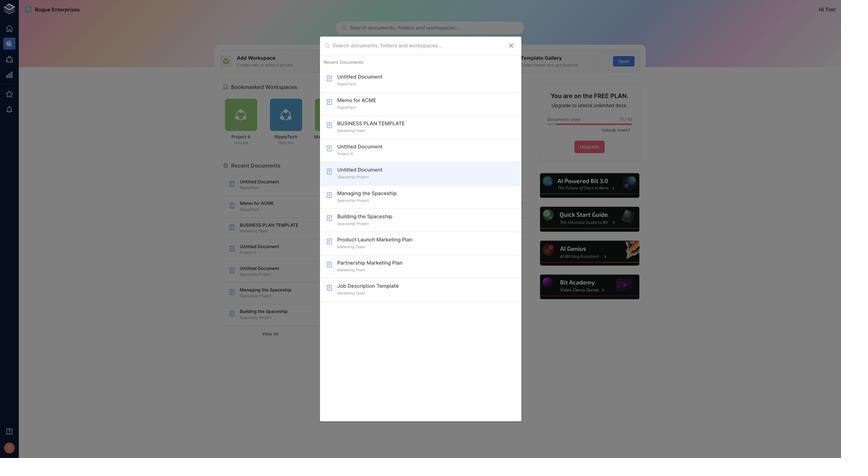 Task type: describe. For each thing, give the bounding box(es) containing it.
template inside job description template marketing team
[[377, 283, 399, 289]]

you are on the free plan. upgrade to unlock unlimited docs.
[[551, 92, 629, 108]]

rippletech only me
[[275, 134, 297, 145]]

template gallery create faster and get inspired.
[[521, 55, 579, 67]]

rogue enterprises
[[35, 6, 80, 13]]

updated
[[366, 235, 382, 240]]

0 horizontal spatial template
[[276, 222, 299, 228]]

2023 for dec 04, 2023
[[350, 277, 361, 282]]

1 marketing team from the top
[[453, 207, 481, 212]]

unlock more? button
[[598, 125, 632, 135]]

docs.
[[616, 102, 628, 108]]

0 horizontal spatial recent documents
[[231, 162, 281, 169]]

workspace inside 01:51 pm tim burton updated marketing team workspace .
[[344, 241, 365, 246]]

11 / 10
[[620, 117, 632, 122]]

the inside you are on the free plan. upgrade to unlock unlimited docs.
[[583, 92, 593, 99]]

recent documents inside dialog
[[324, 60, 364, 65]]

01:36 pm tim burton created project 2024 workspace .
[[344, 252, 407, 268]]

4 inside project 4 only me
[[248, 134, 250, 139]]

r
[[27, 6, 30, 12]]

unlock more?
[[602, 127, 630, 133]]

created for project
[[366, 257, 381, 262]]

2023 for dec 05, 2023
[[350, 216, 361, 222]]

view
[[262, 331, 272, 337]]

untitled document project 4 inside dialog
[[337, 143, 383, 156]]

make
[[265, 62, 275, 67]]

open
[[618, 58, 630, 64]]

bookmark workspace
[[364, 115, 383, 125]]

. for marketing
[[365, 241, 366, 246]]

you
[[551, 92, 562, 99]]

dec 05, 2023
[[333, 216, 361, 222]]

4 help image from the top
[[539, 274, 640, 300]]

memo inside dialog
[[337, 97, 352, 103]]

gallery
[[545, 55, 562, 61]]

only for marketing
[[324, 140, 332, 145]]

memo for acme rippletech inside dialog
[[337, 97, 376, 110]]

job
[[337, 283, 346, 289]]

team inside 01:51 pm tim burton updated marketing team workspace .
[[404, 235, 415, 240]]

01:13 pm tim burton created untitled subpage subpage .
[[344, 191, 416, 207]]

project inside 01:36 pm tim burton created project 2024 workspace .
[[382, 257, 396, 262]]

collaborate
[[237, 62, 259, 67]]

inspired.
[[563, 62, 579, 67]]

workspace activities
[[338, 162, 393, 169]]

2 marketing team from the top
[[453, 229, 481, 233]]

1 vertical spatial untitled document rippletech
[[240, 179, 279, 190]]

1 horizontal spatial untitled document rippletech
[[337, 74, 383, 86]]

t button
[[2, 441, 17, 455]]

workspaces
[[265, 83, 297, 90]]

bookmarked
[[231, 83, 264, 90]]

add button
[[329, 56, 351, 66]]

tim for project 2024
[[344, 257, 351, 262]]

bookmark workspace button
[[358, 99, 390, 131]]

. for untitled
[[360, 202, 361, 207]]

private.
[[280, 62, 294, 67]]

subpage
[[399, 197, 416, 202]]

/
[[625, 117, 626, 122]]

business inside dialog
[[337, 120, 362, 127]]

on
[[574, 92, 582, 99]]

used
[[570, 117, 580, 122]]

rogue
[[35, 6, 50, 13]]

favorited
[[468, 162, 493, 169]]

get
[[555, 62, 562, 67]]

recently favorited
[[444, 162, 493, 169]]

acme inside dialog
[[362, 97, 376, 103]]

open button
[[613, 56, 635, 66]]

1 vertical spatial plan
[[263, 222, 274, 228]]

0 horizontal spatial managing
[[240, 287, 261, 293]]

Search documents, folders and workspaces... text field
[[333, 41, 503, 51]]

add for add workspace collaborate or make it private.
[[237, 55, 247, 61]]

1 vertical spatial memo
[[240, 201, 253, 206]]

untitled subpage link
[[382, 197, 416, 202]]

or
[[260, 62, 264, 67]]

create document
[[379, 55, 422, 61]]

1 vertical spatial memo for acme rippletech
[[240, 201, 274, 212]]

free
[[594, 92, 609, 99]]

10
[[628, 117, 632, 122]]

dec 04, 2023
[[333, 277, 361, 282]]

workspace inside the add workspace collaborate or make it private.
[[248, 55, 276, 61]]

plan.
[[611, 92, 629, 99]]

folders
[[398, 25, 415, 31]]

subpage
[[344, 202, 360, 207]]

01:13
[[344, 191, 353, 196]]

1 vertical spatial acme
[[261, 201, 274, 206]]

3 help image from the top
[[539, 240, 640, 267]]

documents,
[[368, 25, 397, 31]]

04:27 pm
[[344, 291, 360, 295]]

enterprises
[[52, 6, 80, 13]]

me for project
[[243, 140, 248, 145]]

04,
[[342, 277, 349, 282]]

tim right "hi"
[[826, 6, 835, 13]]

partnership marketing plan marketing team
[[337, 260, 403, 272]]

description
[[348, 283, 375, 289]]

dec for dec 14, 2023
[[333, 178, 341, 183]]

0 vertical spatial building
[[453, 179, 470, 184]]

bookmarked workspaces
[[231, 83, 297, 90]]

only inside the rippletech only me
[[279, 140, 287, 145]]

workspace inside button
[[364, 120, 383, 125]]

pm for project
[[355, 252, 360, 257]]

recently
[[444, 162, 467, 169]]

0 horizontal spatial managing the spaceship spaceship project
[[240, 287, 292, 298]]

01:36
[[344, 252, 353, 257]]

upgrade button
[[575, 141, 605, 153]]

workspaces...
[[426, 25, 460, 31]]

to
[[572, 102, 577, 108]]

marketing inside 01:51 pm tim burton updated marketing team workspace .
[[383, 235, 403, 240]]

t
[[7, 444, 11, 452]]

05,
[[342, 216, 349, 222]]

unlock
[[602, 127, 616, 133]]

!
[[835, 6, 836, 13]]

plan inside dialog
[[364, 120, 377, 127]]

only for project
[[234, 140, 242, 145]]

0 horizontal spatial building
[[240, 309, 257, 314]]

launch
[[358, 236, 375, 243]]

burton for untitled
[[352, 197, 365, 202]]

1 vertical spatial for
[[254, 201, 260, 206]]

bookmark
[[365, 115, 382, 120]]

job description template marketing team
[[337, 283, 399, 296]]

spaceship project
[[453, 185, 484, 190]]

team inside marketing team only me
[[336, 134, 348, 139]]

product
[[337, 236, 356, 243]]

0 horizontal spatial untitled document project 4
[[240, 244, 279, 255]]

upgrade inside you are on the free plan. upgrade to unlock unlimited docs.
[[552, 102, 571, 108]]

0 horizontal spatial business
[[240, 222, 262, 228]]

workspace down 04:27 pm in the left bottom of the page
[[344, 302, 365, 307]]

dec for dec 04, 2023
[[333, 277, 341, 282]]

upgrade inside button
[[580, 144, 600, 150]]

1 vertical spatial workspace
[[338, 162, 367, 169]]

1 horizontal spatial 4
[[253, 250, 256, 255]]



Task type: vqa. For each thing, say whether or not it's contained in the screenshot.


Task type: locate. For each thing, give the bounding box(es) containing it.
1 only from the left
[[234, 140, 242, 145]]

0 horizontal spatial 4
[[248, 134, 250, 139]]

add inside the add workspace collaborate or make it private.
[[237, 55, 247, 61]]

building inside dialog
[[337, 213, 357, 220]]

1 vertical spatial 2023
[[350, 216, 361, 222]]

0 vertical spatial created
[[366, 197, 381, 202]]

1 vertical spatial recent documents
[[231, 162, 281, 169]]

pm inside 01:36 pm tim burton created project 2024 workspace .
[[355, 252, 360, 257]]

plan up "2024"
[[402, 236, 413, 243]]

1 horizontal spatial recent documents
[[324, 60, 364, 65]]

managing
[[337, 190, 361, 196], [240, 287, 261, 293]]

11
[[620, 117, 624, 122]]

2 horizontal spatial building
[[453, 179, 470, 184]]

me inside marketing team only me
[[333, 140, 338, 145]]

dec 14, 2023
[[333, 178, 361, 183]]

help image
[[539, 172, 640, 199], [539, 206, 640, 233], [539, 240, 640, 267], [539, 274, 640, 300]]

1 horizontal spatial managing
[[337, 190, 361, 196]]

team inside partnership marketing plan marketing team
[[356, 268, 365, 272]]

dialog
[[320, 36, 521, 422]]

marketing team
[[453, 207, 481, 212], [453, 229, 481, 233]]

0 horizontal spatial for
[[254, 201, 260, 206]]

pm right 01:36
[[355, 252, 360, 257]]

0 horizontal spatial upgrade
[[552, 102, 571, 108]]

0 horizontal spatial and
[[416, 25, 425, 31]]

0 vertical spatial recent
[[324, 60, 339, 65]]

hi
[[819, 6, 824, 13]]

burton
[[352, 197, 365, 202], [352, 235, 365, 240], [352, 257, 365, 262]]

only inside project 4 only me
[[234, 140, 242, 145]]

2 help image from the top
[[539, 206, 640, 233]]

0 vertical spatial burton
[[352, 197, 365, 202]]

create left faster
[[521, 62, 534, 67]]

the
[[583, 92, 593, 99], [471, 179, 478, 184], [362, 190, 370, 196], [358, 213, 366, 220], [262, 287, 269, 293], [258, 309, 265, 314]]

plan
[[402, 236, 413, 243], [392, 260, 403, 266]]

2 dec from the top
[[333, 216, 341, 222]]

1 vertical spatial 4
[[351, 152, 353, 156]]

pm for marketing
[[354, 230, 359, 235]]

activities
[[368, 162, 393, 169]]

1 dec from the top
[[333, 178, 341, 183]]

1 vertical spatial created
[[366, 257, 381, 262]]

project 4 only me
[[232, 134, 250, 145]]

1 horizontal spatial and
[[547, 62, 554, 67]]

view all
[[262, 331, 279, 337]]

0 vertical spatial and
[[416, 25, 425, 31]]

1 vertical spatial template
[[377, 283, 399, 289]]

workspace
[[248, 55, 276, 61], [338, 162, 367, 169]]

for inside dialog
[[354, 97, 360, 103]]

template
[[521, 55, 544, 61], [377, 283, 399, 289]]

1 horizontal spatial untitled document project 4
[[337, 143, 383, 156]]

managing inside dialog
[[337, 190, 361, 196]]

2024
[[397, 257, 407, 262]]

2 vertical spatial 4
[[253, 250, 256, 255]]

0 vertical spatial template
[[378, 120, 405, 127]]

1 horizontal spatial template
[[378, 120, 405, 127]]

0 horizontal spatial create
[[379, 55, 395, 61]]

dec for dec 05, 2023
[[333, 216, 341, 222]]

1 horizontal spatial workspace
[[338, 162, 367, 169]]

building
[[453, 179, 470, 184], [337, 213, 357, 220], [240, 309, 257, 314]]

3 me from the left
[[333, 140, 338, 145]]

. for project
[[365, 263, 366, 268]]

product launch marketing plan marketing team
[[337, 236, 413, 249]]

pm inside 01:51 pm tim burton updated marketing team workspace .
[[354, 230, 359, 235]]

1 horizontal spatial business plan template marketing team
[[337, 120, 405, 133]]

1 vertical spatial building the spaceship spaceship project
[[240, 309, 288, 320]]

1 vertical spatial create
[[521, 62, 534, 67]]

workspace down 'bookmark'
[[364, 120, 383, 125]]

0 vertical spatial 4
[[248, 134, 250, 139]]

0 vertical spatial plan
[[364, 120, 377, 127]]

0 horizontal spatial add
[[237, 55, 247, 61]]

0 vertical spatial business plan template marketing team
[[337, 120, 405, 133]]

building the spaceship spaceship project
[[337, 213, 392, 226], [240, 309, 288, 320]]

add for add
[[336, 58, 344, 64]]

1 vertical spatial managing the spaceship spaceship project
[[240, 287, 292, 298]]

marketing
[[337, 128, 355, 133], [314, 134, 335, 139], [453, 207, 470, 212], [240, 229, 257, 233], [453, 229, 470, 233], [383, 235, 403, 240], [377, 236, 401, 243], [337, 245, 355, 249], [367, 260, 391, 266], [337, 268, 355, 272], [337, 291, 355, 296]]

all
[[273, 331, 279, 337]]

0 vertical spatial managing the spaceship spaceship project
[[337, 190, 397, 203]]

1 vertical spatial managing
[[240, 287, 261, 293]]

burton up subpage
[[352, 197, 365, 202]]

add workspace collaborate or make it private.
[[237, 55, 294, 67]]

project 2024 link
[[382, 257, 407, 262]]

view all button
[[223, 329, 318, 339]]

. inside 01:51 pm tim burton updated marketing team workspace .
[[365, 241, 366, 246]]

created for untitled
[[366, 197, 381, 202]]

project
[[232, 134, 246, 139], [337, 152, 350, 156], [357, 175, 369, 179], [472, 185, 484, 190], [357, 198, 369, 203], [357, 221, 369, 226], [240, 250, 252, 255], [382, 257, 396, 262], [259, 272, 271, 277], [259, 294, 271, 298], [259, 315, 271, 320]]

burton for project
[[352, 257, 365, 262]]

pm inside 01:13 pm tim burton created untitled subpage subpage .
[[354, 191, 360, 196]]

tim for untitled subpage
[[344, 197, 351, 202]]

business plan template marketing team inside dialog
[[337, 120, 405, 133]]

managing the spaceship spaceship project
[[337, 190, 397, 203], [240, 287, 292, 298]]

plan
[[364, 120, 377, 127], [263, 222, 274, 228]]

upgrade
[[552, 102, 571, 108], [580, 144, 600, 150]]

0 vertical spatial create
[[379, 55, 395, 61]]

. inside 01:13 pm tim burton created untitled subpage subpage .
[[360, 202, 361, 207]]

add
[[237, 55, 247, 61], [336, 58, 344, 64]]

workspace down 01:36
[[344, 263, 365, 268]]

0 vertical spatial marketing team
[[453, 207, 481, 212]]

project inside project 4 only me
[[232, 134, 246, 139]]

add inside button
[[336, 58, 344, 64]]

upgrade down the unlock more? button on the right top of page
[[580, 144, 600, 150]]

2023 right 05,
[[350, 216, 361, 222]]

1 horizontal spatial template
[[521, 55, 544, 61]]

marketing team only me
[[314, 134, 348, 145]]

unlock
[[578, 102, 593, 108]]

tim for marketing team
[[344, 235, 351, 240]]

. up description
[[365, 263, 366, 268]]

0 horizontal spatial recent
[[231, 162, 250, 169]]

04:27
[[344, 291, 354, 295]]

0 horizontal spatial memo
[[240, 201, 253, 206]]

0 vertical spatial dec
[[333, 178, 341, 183]]

team inside job description template marketing team
[[356, 291, 365, 296]]

2 vertical spatial documents
[[251, 162, 281, 169]]

2 only from the left
[[279, 140, 287, 145]]

1 created from the top
[[366, 197, 381, 202]]

upgrade down you
[[552, 102, 571, 108]]

workspace .
[[344, 302, 366, 307]]

plan inside partnership marketing plan marketing team
[[392, 260, 403, 266]]

partnership
[[337, 260, 365, 266]]

dec up job
[[333, 277, 341, 282]]

faster
[[535, 62, 546, 67]]

1 vertical spatial untitled document project 4
[[240, 244, 279, 255]]

1 horizontal spatial untitled document spaceship project
[[337, 167, 383, 179]]

recent
[[324, 60, 339, 65], [231, 162, 250, 169]]

1 horizontal spatial upgrade
[[580, 144, 600, 150]]

1 me from the left
[[243, 140, 248, 145]]

template up faster
[[521, 55, 544, 61]]

2023 up description
[[350, 277, 361, 282]]

pm down description
[[355, 291, 360, 295]]

template right description
[[377, 283, 399, 289]]

0 horizontal spatial business plan template marketing team
[[240, 222, 299, 233]]

. up dec 05, 2023
[[360, 202, 361, 207]]

2 vertical spatial 2023
[[350, 277, 361, 282]]

1 vertical spatial business plan template marketing team
[[240, 222, 299, 233]]

untitled inside 01:13 pm tim burton created untitled subpage subpage .
[[382, 197, 398, 202]]

dec left 14,
[[333, 178, 341, 183]]

and down gallery
[[547, 62, 554, 67]]

0 vertical spatial documents
[[340, 60, 364, 65]]

building down subpage
[[337, 213, 357, 220]]

tim down 01:36
[[344, 257, 351, 262]]

dec
[[333, 178, 341, 183], [333, 216, 341, 222], [333, 277, 341, 282]]

team
[[356, 128, 365, 133], [336, 134, 348, 139], [471, 207, 481, 212], [258, 229, 268, 233], [471, 229, 481, 233], [404, 235, 415, 240], [356, 245, 365, 249], [356, 268, 365, 272], [356, 291, 365, 296]]

1 vertical spatial dec
[[333, 216, 341, 222]]

0 vertical spatial building the spaceship spaceship project
[[337, 213, 392, 226]]

1 vertical spatial marketing team
[[453, 229, 481, 233]]

3 only from the left
[[324, 140, 332, 145]]

0 vertical spatial memo
[[337, 97, 352, 103]]

marketing inside job description template marketing team
[[337, 291, 355, 296]]

2 horizontal spatial documents
[[548, 117, 569, 122]]

building the spaceship spaceship project up view
[[240, 309, 288, 320]]

team inside 'product launch marketing plan marketing team'
[[356, 245, 365, 249]]

more?
[[617, 127, 630, 133]]

burton inside 01:13 pm tim burton created untitled subpage subpage .
[[352, 197, 365, 202]]

template inside dialog
[[378, 120, 405, 127]]

documents inside dialog
[[340, 60, 364, 65]]

search documents, folders and workspaces...
[[350, 25, 460, 31]]

recent inside dialog
[[324, 60, 339, 65]]

pm
[[354, 191, 360, 196], [354, 230, 359, 235], [355, 252, 360, 257], [355, 291, 360, 295]]

template inside template gallery create faster and get inspired.
[[521, 55, 544, 61]]

dialog containing untitled document
[[320, 36, 521, 422]]

2023
[[350, 178, 361, 183], [350, 216, 361, 222], [350, 277, 361, 282]]

1 vertical spatial and
[[547, 62, 554, 67]]

building the spaceship spaceship project inside dialog
[[337, 213, 392, 226]]

workspace up 01:36
[[344, 241, 365, 246]]

search
[[350, 25, 367, 31]]

1 vertical spatial template
[[276, 222, 299, 228]]

2 horizontal spatial only
[[324, 140, 332, 145]]

building the spaceship
[[453, 179, 501, 184]]

tim down 01:51 on the bottom
[[344, 235, 351, 240]]

2 vertical spatial dec
[[333, 277, 341, 282]]

tim inside 01:13 pm tim burton created untitled subpage subpage .
[[344, 197, 351, 202]]

0 vertical spatial plan
[[402, 236, 413, 243]]

dec left 05,
[[333, 216, 341, 222]]

me inside the rippletech only me
[[288, 140, 293, 145]]

business
[[337, 120, 362, 127], [240, 222, 262, 228]]

search documents, folders and workspaces... button
[[336, 21, 524, 34]]

1 vertical spatial untitled document spaceship project
[[240, 266, 279, 277]]

1 vertical spatial burton
[[352, 235, 365, 240]]

01:51 pm tim burton updated marketing team workspace .
[[344, 230, 415, 246]]

. inside 01:36 pm tim burton created project 2024 workspace .
[[365, 263, 366, 268]]

tim inside 01:36 pm tim burton created project 2024 workspace .
[[344, 257, 351, 262]]

burton inside 01:36 pm tim burton created project 2024 workspace .
[[352, 257, 365, 262]]

3 burton from the top
[[352, 257, 365, 262]]

0 horizontal spatial untitled document spaceship project
[[240, 266, 279, 277]]

0 horizontal spatial documents
[[251, 162, 281, 169]]

create
[[379, 55, 395, 61], [521, 62, 534, 67]]

burton for marketing
[[352, 235, 365, 240]]

created
[[366, 197, 381, 202], [366, 257, 381, 262]]

it
[[276, 62, 279, 67]]

.
[[360, 202, 361, 207], [365, 241, 366, 246], [365, 263, 366, 268], [365, 302, 366, 307]]

3 dec from the top
[[333, 277, 341, 282]]

0 horizontal spatial template
[[377, 283, 399, 289]]

1 vertical spatial building
[[337, 213, 357, 220]]

and inside template gallery create faster and get inspired.
[[547, 62, 554, 67]]

2023 right 14,
[[350, 178, 361, 183]]

burton inside 01:51 pm tim burton updated marketing team workspace .
[[352, 235, 365, 240]]

2 created from the top
[[366, 257, 381, 262]]

recent documents
[[324, 60, 364, 65], [231, 162, 281, 169]]

tim down 01:13
[[344, 197, 351, 202]]

01:51
[[344, 230, 353, 235]]

1 vertical spatial business
[[240, 222, 262, 228]]

1 horizontal spatial managing the spaceship spaceship project
[[337, 190, 397, 203]]

workspace inside 01:36 pm tim burton created project 2024 workspace .
[[344, 263, 365, 268]]

2 vertical spatial building
[[240, 309, 257, 314]]

workspace up or
[[248, 55, 276, 61]]

1 vertical spatial upgrade
[[580, 144, 600, 150]]

building the spaceship spaceship project down subpage
[[337, 213, 392, 226]]

created left 'untitled subpage' link
[[366, 197, 381, 202]]

memo
[[337, 97, 352, 103], [240, 201, 253, 206]]

untitled document spaceship project
[[337, 167, 383, 179], [240, 266, 279, 277]]

2 me from the left
[[288, 140, 293, 145]]

me inside project 4 only me
[[243, 140, 248, 145]]

. down job description template marketing team
[[365, 302, 366, 307]]

untitled document project 4
[[337, 143, 383, 156], [240, 244, 279, 255]]

2023 for dec 14, 2023
[[350, 178, 361, 183]]

memo for acme rippletech
[[337, 97, 376, 110], [240, 201, 274, 212]]

1 horizontal spatial create
[[521, 62, 534, 67]]

plan down 'product launch marketing plan marketing team' at the bottom left
[[392, 260, 403, 266]]

. right product
[[365, 241, 366, 246]]

only inside marketing team only me
[[324, 140, 332, 145]]

plan inside 'product launch marketing plan marketing team'
[[402, 236, 413, 243]]

created inside 01:36 pm tim burton created project 2024 workspace .
[[366, 257, 381, 262]]

0 vertical spatial for
[[354, 97, 360, 103]]

workspace up dec 14, 2023
[[338, 162, 367, 169]]

tim inside 01:51 pm tim burton updated marketing team workspace .
[[344, 235, 351, 240]]

marketing inside marketing team only me
[[314, 134, 335, 139]]

4 inside dialog
[[351, 152, 353, 156]]

managing the spaceship spaceship project inside dialog
[[337, 190, 397, 203]]

0 horizontal spatial me
[[243, 140, 248, 145]]

spaceship
[[337, 175, 356, 179], [479, 179, 501, 184], [453, 185, 471, 190], [372, 190, 397, 196], [337, 198, 356, 203], [367, 213, 392, 220], [337, 221, 356, 226], [240, 272, 258, 277], [270, 287, 292, 293], [240, 294, 258, 298], [266, 309, 288, 314], [240, 315, 258, 320]]

1 horizontal spatial documents
[[340, 60, 364, 65]]

are
[[563, 92, 573, 99]]

building up the view all "button"
[[240, 309, 257, 314]]

1 vertical spatial recent
[[231, 162, 250, 169]]

1 help image from the top
[[539, 172, 640, 199]]

0 horizontal spatial building the spaceship spaceship project
[[240, 309, 288, 320]]

2 horizontal spatial 4
[[351, 152, 353, 156]]

rippletech
[[337, 82, 356, 86], [337, 105, 356, 110], [275, 134, 297, 139], [240, 185, 259, 190], [240, 207, 259, 212]]

0 vertical spatial untitled document project 4
[[337, 143, 383, 156]]

2 vertical spatial burton
[[352, 257, 365, 262]]

create down documents,
[[379, 55, 395, 61]]

0 vertical spatial workspace
[[248, 55, 276, 61]]

pm right 01:51 on the bottom
[[354, 230, 359, 235]]

created down 'product launch marketing plan marketing team' at the bottom left
[[366, 257, 381, 262]]

me for marketing
[[333, 140, 338, 145]]

create inside template gallery create faster and get inspired.
[[521, 62, 534, 67]]

unlimited
[[594, 102, 614, 108]]

pm right 01:13
[[354, 191, 360, 196]]

building up "spaceship project"
[[453, 179, 470, 184]]

4
[[248, 134, 250, 139], [351, 152, 353, 156], [253, 250, 256, 255]]

and
[[416, 25, 425, 31], [547, 62, 554, 67]]

pm for untitled
[[354, 191, 360, 196]]

burton down 01:51 on the bottom
[[352, 235, 365, 240]]

burton down 01:36
[[352, 257, 365, 262]]

1 horizontal spatial acme
[[362, 97, 376, 103]]

tim
[[826, 6, 835, 13], [344, 197, 351, 202], [344, 235, 351, 240], [344, 257, 351, 262]]

and right folders
[[416, 25, 425, 31]]

2 burton from the top
[[352, 235, 365, 240]]

1 horizontal spatial only
[[279, 140, 287, 145]]

hi tim !
[[819, 6, 836, 13]]

business plan template marketing team
[[337, 120, 405, 133], [240, 222, 299, 233]]

14,
[[342, 178, 348, 183]]

documents
[[340, 60, 364, 65], [548, 117, 569, 122], [251, 162, 281, 169]]

documents used
[[548, 117, 580, 122]]

1 burton from the top
[[352, 197, 365, 202]]

for
[[354, 97, 360, 103], [254, 201, 260, 206]]

1 horizontal spatial building
[[337, 213, 357, 220]]

0 vertical spatial untitled document spaceship project
[[337, 167, 383, 179]]

1 vertical spatial plan
[[392, 260, 403, 266]]

created inside 01:13 pm tim burton created untitled subpage subpage .
[[366, 197, 381, 202]]

and inside button
[[416, 25, 425, 31]]

0 horizontal spatial only
[[234, 140, 242, 145]]

untitled
[[337, 74, 357, 80], [337, 143, 357, 150], [337, 167, 357, 173], [240, 179, 257, 184], [382, 197, 398, 202], [240, 244, 257, 249], [240, 266, 257, 271]]

0 vertical spatial memo for acme rippletech
[[337, 97, 376, 110]]

0 horizontal spatial memo for acme rippletech
[[240, 201, 274, 212]]

1 horizontal spatial building the spaceship spaceship project
[[337, 213, 392, 226]]

1 horizontal spatial plan
[[364, 120, 377, 127]]



